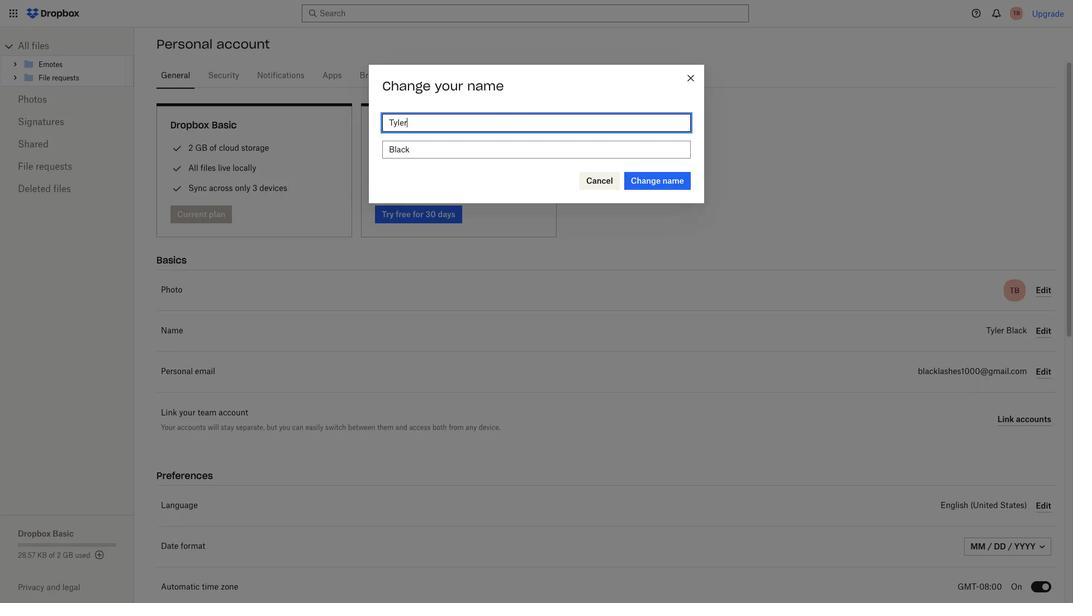 Task type: locate. For each thing, give the bounding box(es) containing it.
of right kb
[[49, 553, 55, 560]]

1 vertical spatial all
[[188, 163, 198, 173]]

dropbox up 2 gb of cloud storage
[[171, 120, 209, 131]]

change inside change name button
[[631, 176, 661, 186]]

refer a friend tab
[[407, 63, 467, 89]]

1 vertical spatial basic
[[53, 529, 74, 539]]

0 horizontal spatial all
[[18, 42, 29, 51]]

them
[[377, 424, 394, 432]]

sharing tab
[[475, 63, 514, 89]]

0 vertical spatial files
[[32, 42, 49, 51]]

space
[[466, 143, 488, 153]]

1 horizontal spatial 2
[[188, 143, 193, 153]]

recommended image
[[375, 142, 389, 155]]

1 vertical spatial gb
[[63, 553, 73, 560]]

1 vertical spatial files
[[201, 163, 216, 173]]

0 vertical spatial account
[[217, 36, 270, 52]]

upgrade
[[1033, 9, 1065, 18]]

2 horizontal spatial dropbox
[[375, 120, 414, 131]]

0 horizontal spatial basic
[[53, 529, 74, 539]]

1 vertical spatial name
[[663, 176, 684, 186]]

files down file requests link
[[53, 185, 71, 194]]

dropbox
[[171, 120, 209, 131], [375, 120, 414, 131], [18, 529, 51, 539]]

file requests
[[18, 163, 72, 172]]

locally
[[233, 163, 256, 173]]

1 vertical spatial and
[[46, 583, 60, 593]]

link
[[161, 410, 177, 418]]

gb)
[[440, 143, 455, 153]]

all down dropbox logo - go to the homepage
[[18, 42, 29, 51]]

1 horizontal spatial your
[[435, 78, 463, 94]]

format
[[181, 543, 205, 551]]

1 vertical spatial personal
[[161, 368, 193, 376]]

privacy and legal
[[18, 583, 80, 593]]

and left legal
[[46, 583, 60, 593]]

1 vertical spatial change
[[631, 176, 661, 186]]

1 horizontal spatial basic
[[212, 120, 237, 131]]

your up "plus"
[[435, 78, 463, 94]]

1 horizontal spatial change
[[631, 176, 661, 186]]

2 horizontal spatial files
[[201, 163, 216, 173]]

name inside button
[[663, 176, 684, 186]]

tyler
[[987, 328, 1005, 335]]

gb left cloud
[[195, 143, 208, 153]]

general
[[161, 72, 190, 80]]

0 vertical spatial change
[[382, 78, 431, 94]]

any
[[466, 424, 477, 432]]

legal
[[62, 583, 80, 593]]

2 up all files live locally
[[188, 143, 193, 153]]

across
[[209, 183, 233, 193]]

gb
[[195, 143, 208, 153], [63, 553, 73, 560]]

change up dropbox plus
[[382, 78, 431, 94]]

personal up the general
[[157, 36, 213, 52]]

and right them
[[396, 424, 408, 432]]

date format
[[161, 543, 205, 551]]

your
[[435, 78, 463, 94], [179, 410, 196, 418]]

basic up '28.57 kb of 2 gb used'
[[53, 529, 74, 539]]

english
[[941, 503, 969, 510]]

2 for dropbox basic
[[188, 143, 193, 153]]

1 horizontal spatial name
[[663, 176, 684, 186]]

0 horizontal spatial of
[[49, 553, 55, 560]]

3
[[253, 183, 258, 193]]

files down dropbox logo - go to the homepage
[[32, 42, 49, 51]]

your for change
[[435, 78, 463, 94]]

1 vertical spatial dropbox basic
[[18, 529, 74, 539]]

your inside dialog
[[435, 78, 463, 94]]

change name button
[[624, 172, 691, 190]]

from
[[449, 424, 464, 432]]

get more space image
[[93, 549, 106, 562]]

your up accounts
[[179, 410, 196, 418]]

change your name
[[382, 78, 504, 94]]

notifications tab
[[253, 63, 309, 89]]

switch
[[325, 424, 346, 432]]

1 vertical spatial your
[[179, 410, 196, 418]]

language
[[161, 503, 198, 510]]

security
[[208, 72, 239, 80]]

date
[[161, 543, 179, 551]]

0 vertical spatial all
[[18, 42, 29, 51]]

personal for personal account
[[157, 36, 213, 52]]

gb left used
[[63, 553, 73, 560]]

of
[[210, 143, 217, 153], [457, 143, 464, 153], [49, 553, 55, 560]]

1 horizontal spatial all
[[188, 163, 198, 173]]

1 vertical spatial account
[[219, 410, 248, 418]]

change right cancel
[[631, 176, 661, 186]]

0 vertical spatial personal
[[157, 36, 213, 52]]

sync across only 3 devices
[[188, 183, 287, 193]]

tab list
[[157, 61, 1056, 89]]

group
[[2, 55, 134, 87]]

First name text field
[[389, 117, 684, 129]]

0 horizontal spatial files
[[32, 42, 49, 51]]

1 horizontal spatial of
[[210, 143, 217, 153]]

dropbox plus
[[375, 120, 435, 131]]

0 horizontal spatial name
[[467, 78, 504, 94]]

personal left email
[[161, 368, 193, 376]]

dropbox basic
[[171, 120, 237, 131], [18, 529, 74, 539]]

dropbox basic up kb
[[18, 529, 74, 539]]

security tab
[[204, 63, 244, 89]]

account
[[217, 36, 270, 52], [219, 410, 248, 418]]

files inside deleted files link
[[53, 185, 71, 194]]

all files tree
[[2, 37, 134, 87]]

photos
[[18, 96, 47, 105]]

0 vertical spatial and
[[396, 424, 408, 432]]

dropbox basic up 2 gb of cloud storage
[[171, 120, 237, 131]]

personal email
[[161, 368, 215, 376]]

dropbox up tb
[[375, 120, 414, 131]]

0 vertical spatial basic
[[212, 120, 237, 131]]

dropbox up 28.57
[[18, 529, 51, 539]]

all inside tree
[[18, 42, 29, 51]]

2 horizontal spatial 2
[[393, 143, 398, 153]]

sync
[[188, 183, 207, 193]]

files left 'live'
[[201, 163, 216, 173]]

files
[[32, 42, 49, 51], [201, 163, 216, 173], [53, 185, 71, 194]]

1 horizontal spatial and
[[396, 424, 408, 432]]

basic
[[212, 120, 237, 131], [53, 529, 74, 539]]

all up sync
[[188, 163, 198, 173]]

of right gb)
[[457, 143, 464, 153]]

live
[[218, 163, 231, 173]]

apps tab
[[318, 63, 346, 89]]

all for all files
[[18, 42, 29, 51]]

1 horizontal spatial dropbox
[[171, 120, 209, 131]]

only
[[235, 183, 250, 193]]

of left cloud
[[210, 143, 217, 153]]

account up stay
[[219, 410, 248, 418]]

2 vertical spatial files
[[53, 185, 71, 194]]

2 left tb
[[393, 143, 398, 153]]

2 right kb
[[57, 553, 61, 560]]

tab list containing general
[[157, 61, 1056, 89]]

privacy and legal link
[[18, 583, 134, 593]]

separate,
[[236, 424, 265, 432]]

your accounts will stay separate, but you can easily switch between them and access both from any device.
[[161, 424, 501, 432]]

0 horizontal spatial your
[[179, 410, 196, 418]]

time
[[202, 584, 219, 592]]

tb
[[400, 143, 411, 153]]

basic up 2 gb of cloud storage
[[212, 120, 237, 131]]

1 horizontal spatial dropbox basic
[[171, 120, 237, 131]]

personal
[[157, 36, 213, 52], [161, 368, 193, 376]]

change name
[[631, 176, 684, 186]]

2
[[188, 143, 193, 153], [393, 143, 398, 153], [57, 553, 61, 560]]

name
[[467, 78, 504, 94], [663, 176, 684, 186]]

signatures
[[18, 118, 64, 127]]

account up security in the top left of the page
[[217, 36, 270, 52]]

deleted files
[[18, 185, 71, 194]]

0 horizontal spatial change
[[382, 78, 431, 94]]

files inside all files link
[[32, 42, 49, 51]]

0 vertical spatial your
[[435, 78, 463, 94]]

signatures link
[[18, 111, 116, 134]]

deleted files link
[[18, 178, 116, 201]]

easily
[[306, 424, 324, 432]]

all
[[18, 42, 29, 51], [188, 163, 198, 173]]

1 horizontal spatial files
[[53, 185, 71, 194]]

1 horizontal spatial gb
[[195, 143, 208, 153]]

dropbox for 2 tb (2,000 gb) of space
[[375, 120, 414, 131]]

will
[[208, 424, 219, 432]]



Task type: vqa. For each thing, say whether or not it's contained in the screenshot.
Apps tab
yes



Task type: describe. For each thing, give the bounding box(es) containing it.
photos link
[[18, 89, 116, 111]]

stay
[[221, 424, 234, 432]]

tyler black
[[987, 328, 1027, 335]]

general tab
[[157, 63, 195, 89]]

cancel
[[586, 176, 613, 186]]

file
[[18, 163, 33, 172]]

access
[[409, 424, 431, 432]]

english (united states)
[[941, 503, 1027, 510]]

28.57 kb of 2 gb used
[[18, 553, 90, 560]]

accounts
[[177, 424, 206, 432]]

email
[[195, 368, 215, 376]]

privacy
[[18, 583, 44, 593]]

Last name text field
[[389, 144, 684, 156]]

change your name dialog
[[369, 65, 704, 204]]

file requests link
[[18, 156, 116, 178]]

0 vertical spatial gb
[[195, 143, 208, 153]]

files for all files live locally
[[201, 163, 216, 173]]

all files live locally
[[188, 163, 256, 173]]

photo
[[161, 287, 182, 295]]

0 horizontal spatial 2
[[57, 553, 61, 560]]

between
[[348, 424, 376, 432]]

change for change name
[[631, 176, 661, 186]]

devices
[[260, 183, 287, 193]]

automatic time zone
[[161, 584, 238, 592]]

storage
[[241, 143, 269, 153]]

team
[[198, 410, 217, 418]]

zone
[[221, 584, 238, 592]]

cloud
[[219, 143, 239, 153]]

files for deleted files
[[53, 185, 71, 194]]

files for all files
[[32, 42, 49, 51]]

all files link
[[18, 37, 134, 55]]

2 gb of cloud storage
[[188, 143, 269, 153]]

dropbox for 2 gb of cloud storage
[[171, 120, 209, 131]]

used
[[75, 553, 90, 560]]

your for link
[[179, 410, 196, 418]]

preferences
[[157, 471, 213, 482]]

0 horizontal spatial gb
[[63, 553, 73, 560]]

device.
[[479, 424, 501, 432]]

notifications
[[257, 72, 305, 80]]

automatic
[[161, 584, 200, 592]]

name
[[161, 328, 183, 335]]

basics
[[157, 255, 187, 266]]

(2,000
[[413, 143, 438, 153]]

branding tab
[[355, 63, 399, 89]]

dropbox logo - go to the homepage image
[[22, 4, 83, 22]]

both
[[433, 424, 447, 432]]

black
[[1007, 328, 1027, 335]]

personal for personal email
[[161, 368, 193, 376]]

global header element
[[0, 0, 1074, 27]]

of for 28.57 kb of 2 gb used
[[49, 553, 55, 560]]

change for change your name
[[382, 78, 431, 94]]

shared link
[[18, 134, 116, 156]]

you
[[279, 424, 290, 432]]

requests
[[36, 163, 72, 172]]

08:00
[[980, 584, 1002, 592]]

kb
[[37, 553, 47, 560]]

cancel button
[[580, 172, 620, 190]]

branding
[[360, 72, 394, 80]]

apps
[[323, 72, 342, 80]]

all files
[[18, 42, 49, 51]]

on
[[1011, 584, 1023, 592]]

plus
[[417, 120, 435, 131]]

but
[[267, 424, 277, 432]]

2 tb (2,000 gb) of space
[[393, 143, 488, 153]]

shared
[[18, 140, 48, 149]]

0 horizontal spatial dropbox
[[18, 529, 51, 539]]

28.57
[[18, 553, 36, 560]]

0 horizontal spatial and
[[46, 583, 60, 593]]

all for all files live locally
[[188, 163, 198, 173]]

blacklashes1000@gmail.com
[[918, 368, 1027, 376]]

can
[[292, 424, 304, 432]]

2 for dropbox plus
[[393, 143, 398, 153]]

link your team account
[[161, 410, 248, 418]]

0 vertical spatial name
[[467, 78, 504, 94]]

gmt-08:00
[[958, 584, 1002, 592]]

your
[[161, 424, 175, 432]]

(united
[[971, 503, 998, 510]]

0 vertical spatial dropbox basic
[[171, 120, 237, 131]]

personal account
[[157, 36, 270, 52]]

0 horizontal spatial dropbox basic
[[18, 529, 74, 539]]

gmt-
[[958, 584, 980, 592]]

upgrade link
[[1033, 9, 1065, 18]]

deleted
[[18, 185, 51, 194]]

2 horizontal spatial of
[[457, 143, 464, 153]]

states)
[[1001, 503, 1027, 510]]

of for 2 gb of cloud storage
[[210, 143, 217, 153]]



